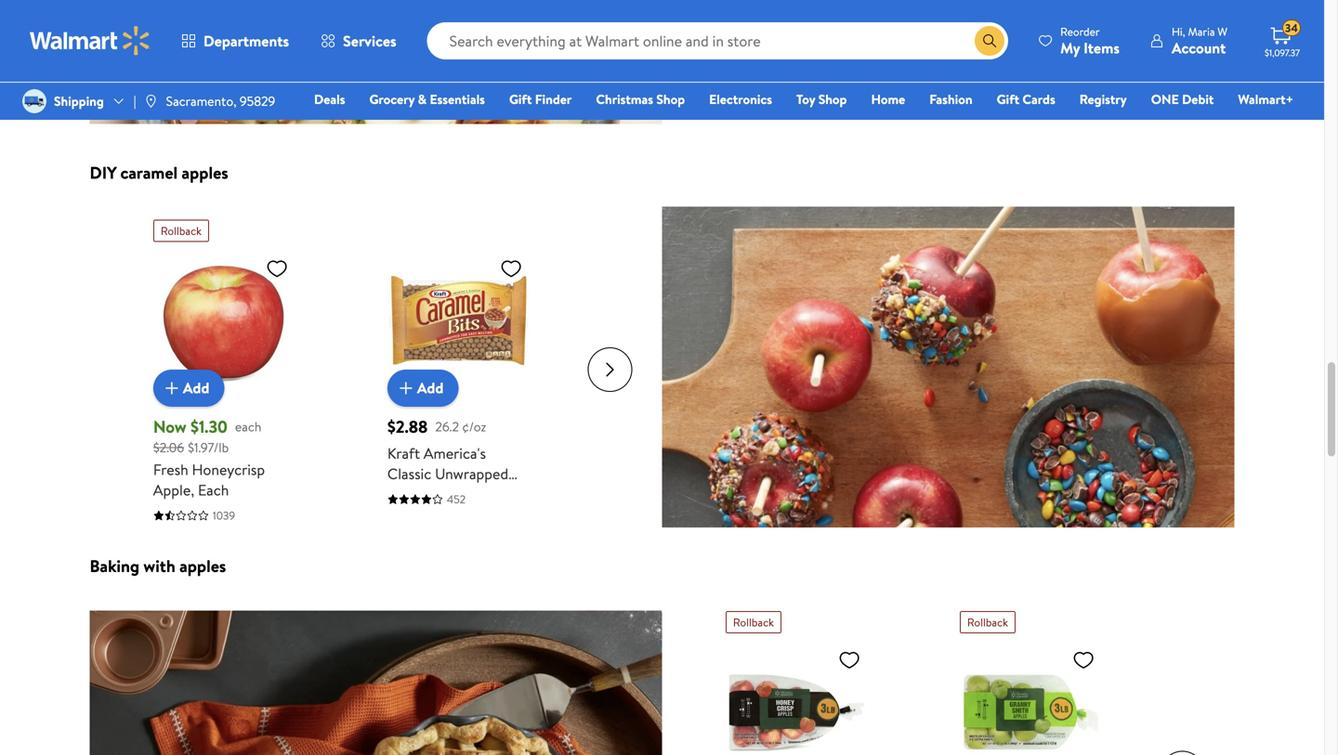 Task type: vqa. For each thing, say whether or not it's contained in the screenshot.
'Fresh' within the Fresh Granny Smith Apple, Each
yes



Task type: locate. For each thing, give the bounding box(es) containing it.
grocery
[[370, 90, 415, 108]]

add to favorites list, fresh honeycrisp apples, 3 lb bag image
[[839, 649, 861, 672]]

add up 26.2
[[417, 378, 444, 398]]

0 vertical spatial fresh
[[726, 43, 761, 64]]

1 horizontal spatial fresh
[[726, 43, 761, 64]]

each
[[235, 418, 262, 436]]

$1.97/lb
[[188, 439, 229, 457]]

kraft america's classic unwrapped candy caramel bits for easy melting, 11 oz bag image
[[388, 250, 530, 392]]

oz
[[1018, 68, 1033, 88], [512, 505, 526, 525]]

account
[[1172, 38, 1226, 58]]

2 add to cart image from the left
[[395, 377, 417, 400]]

add
[[183, 378, 210, 398], [417, 378, 444, 398]]

0 vertical spatial each
[[771, 64, 802, 84]]

w
[[1218, 24, 1228, 40]]

26.2
[[435, 418, 459, 436]]

fresh down $2.06
[[153, 460, 188, 480]]

1 add to cart image from the left
[[161, 377, 183, 400]]

search icon image
[[983, 33, 998, 48]]

christmas shop
[[596, 90, 685, 108]]

$1,097.37
[[1265, 46, 1301, 59]]

classic
[[388, 464, 432, 484]]

apple, inside now $1.30 each $2.06 $1.97/lb fresh honeycrisp apple, each
[[153, 480, 194, 500]]

0 horizontal spatial oz
[[512, 505, 526, 525]]

product group
[[726, 0, 868, 132], [960, 0, 1103, 132], [153, 212, 296, 524], [388, 212, 530, 545], [726, 604, 868, 756], [960, 604, 1103, 756]]

 image right | at the left top
[[144, 94, 159, 109]]

 image for sacramento, 95829
[[144, 94, 159, 109]]

product group containing now $1.30
[[153, 212, 296, 524]]

1 add button from the left
[[153, 370, 224, 407]]

$1.37 $1.47/lb
[[726, 22, 798, 41]]

diy caramel apples image
[[662, 207, 1235, 528]]

16.0
[[990, 68, 1015, 88]]

oz right 11
[[512, 505, 526, 525]]

$2.06
[[153, 439, 184, 457]]

1 horizontal spatial rollback
[[733, 615, 774, 631]]

marzetti
[[960, 27, 1014, 48]]

0 horizontal spatial apple,
[[153, 480, 194, 500]]

each
[[771, 64, 802, 84], [198, 480, 229, 500]]

oz up gift cards link
[[1018, 68, 1033, 88]]

caramel
[[1028, 48, 1082, 68], [432, 484, 486, 505]]

gift finder
[[509, 90, 572, 108]]

452
[[447, 492, 466, 507]]

0 horizontal spatial fresh
[[153, 460, 188, 480]]

apples inside region
[[182, 161, 228, 185]]

essentials
[[430, 90, 485, 108]]

smith
[[815, 43, 852, 64]]

add button up now
[[153, 370, 224, 407]]

 image left shipping
[[22, 89, 46, 113]]

0 horizontal spatial add to cart image
[[161, 377, 183, 400]]

dip,
[[960, 68, 986, 88]]

0 horizontal spatial  image
[[22, 89, 46, 113]]

add to cart image up now
[[161, 377, 183, 400]]

1 horizontal spatial oz
[[1018, 68, 1033, 88]]

gift
[[509, 90, 532, 108], [997, 90, 1020, 108]]

rollback
[[161, 223, 202, 239], [733, 615, 774, 631], [968, 615, 1009, 631]]

each up 1039
[[198, 480, 229, 500]]

0 horizontal spatial each
[[198, 480, 229, 500]]

fashion link
[[921, 89, 981, 109]]

0 vertical spatial apples
[[182, 161, 228, 185]]

gift cards
[[997, 90, 1056, 108]]

region
[[90, 161, 1235, 545]]

fresh granny smith apple, each
[[726, 43, 852, 84]]

$2.88
[[388, 415, 428, 439]]

fresh granny smith apples, 3 lb bag image
[[960, 642, 1103, 756]]

baking with apples image
[[90, 611, 662, 756]]

95829
[[240, 92, 275, 110]]

shop
[[657, 90, 685, 108], [819, 90, 847, 108]]

apples
[[182, 161, 228, 185], [179, 555, 226, 578]]

diy
[[90, 161, 116, 185]]

0 horizontal spatial rollback
[[161, 223, 202, 239]]

apples for baking with apples
[[179, 555, 226, 578]]

candy
[[388, 484, 428, 505]]

electronics
[[709, 90, 773, 108]]

honeycrisp
[[192, 460, 265, 480]]

reorder
[[1061, 24, 1100, 40]]

shop for toy shop
[[819, 90, 847, 108]]

product group containing $2.88
[[388, 212, 530, 545]]

now
[[153, 415, 187, 439]]

apples inside region
[[179, 555, 226, 578]]

shop right christmas
[[657, 90, 685, 108]]

fresh honeycrisp apple, each image
[[153, 250, 296, 392]]

rollback up fresh honeycrisp apples, 3 lb bag image
[[733, 615, 774, 631]]

apple,
[[726, 64, 767, 84], [153, 480, 194, 500]]

easy
[[410, 505, 439, 525]]

shop for christmas shop
[[657, 90, 685, 108]]

rollback up 'fresh granny smith apples, 3 lb bag' image
[[968, 615, 1009, 631]]

add for add to cart icon for kraft america's classic unwrapped candy caramel bits for easy melting, 11 oz bag image
[[417, 378, 444, 398]]

1 add from the left
[[183, 378, 210, 398]]

gift for gift cards
[[997, 90, 1020, 108]]

1 horizontal spatial  image
[[144, 94, 159, 109]]

deals link
[[306, 89, 354, 109]]

apples right with
[[179, 555, 226, 578]]

gift left finder
[[509, 90, 532, 108]]

fashioned
[[960, 48, 1025, 68]]

0 horizontal spatial gift
[[509, 90, 532, 108]]

fresh down '$1.37'
[[726, 43, 761, 64]]

0 vertical spatial apple,
[[726, 64, 767, 84]]

product group containing marzetti old fashioned caramel dip, 16.0 oz
[[960, 0, 1103, 132]]

1039
[[213, 508, 235, 524]]

shop right toy
[[819, 90, 847, 108]]

89
[[1020, 75, 1032, 91]]

0 horizontal spatial add
[[183, 378, 210, 398]]

registry
[[1080, 90, 1127, 108]]

grocery & essentials link
[[361, 89, 494, 109]]

items
[[1084, 38, 1120, 58]]

each up 289
[[771, 64, 802, 84]]

hi,
[[1172, 24, 1186, 40]]

1 horizontal spatial apple,
[[726, 64, 767, 84]]

hi, maria w account
[[1172, 24, 1228, 58]]

1 shop from the left
[[657, 90, 685, 108]]

2 gift from the left
[[997, 90, 1020, 108]]

add to cart image up $2.88
[[395, 377, 417, 400]]

maria
[[1189, 24, 1216, 40]]

1 horizontal spatial caramel
[[1028, 48, 1082, 68]]

debit
[[1183, 90, 1214, 108]]

services button
[[305, 19, 412, 63]]

add button
[[153, 370, 224, 407], [388, 370, 459, 407]]

apple, inside fresh granny smith apple, each
[[726, 64, 767, 84]]

add up $1.30
[[183, 378, 210, 398]]

melting,
[[442, 505, 495, 525]]

baking
[[90, 555, 140, 578]]

caramel inside marzetti old fashioned caramel dip, 16.0 oz
[[1028, 48, 1082, 68]]

1 horizontal spatial add
[[417, 378, 444, 398]]

1 vertical spatial fresh
[[153, 460, 188, 480]]

apples right caramel
[[182, 161, 228, 185]]

add to cart image
[[161, 377, 183, 400], [395, 377, 417, 400]]

2 shop from the left
[[819, 90, 847, 108]]

34
[[1286, 20, 1299, 36]]

1 vertical spatial caramel
[[432, 484, 486, 505]]

1 vertical spatial apple,
[[153, 480, 194, 500]]

 image
[[22, 89, 46, 113], [144, 94, 159, 109]]

$1.30
[[191, 415, 228, 439]]

services
[[343, 31, 397, 51]]

|
[[134, 92, 136, 110]]

1 horizontal spatial add to cart image
[[395, 377, 417, 400]]

1 horizontal spatial each
[[771, 64, 802, 84]]

add button up $2.88
[[388, 370, 459, 407]]

toy shop
[[797, 90, 847, 108]]

1 horizontal spatial add button
[[388, 370, 459, 407]]

fresh
[[726, 43, 761, 64], [153, 460, 188, 480]]

baking with apples region
[[90, 555, 1235, 756]]

0 horizontal spatial shop
[[657, 90, 685, 108]]

0 horizontal spatial caramel
[[432, 484, 486, 505]]

1 horizontal spatial shop
[[819, 90, 847, 108]]

add button for kraft america's classic unwrapped candy caramel bits for easy melting, 11 oz bag image
[[388, 370, 459, 407]]

one debit link
[[1143, 89, 1223, 109]]

each inside fresh granny smith apple, each
[[771, 64, 802, 84]]

0 vertical spatial caramel
[[1028, 48, 1082, 68]]

1 vertical spatial apples
[[179, 555, 226, 578]]

2 add from the left
[[417, 378, 444, 398]]

marzetti old fashioned caramel dip, 16.0 oz
[[960, 27, 1082, 88]]

rollback for diy caramel apples
[[161, 223, 202, 239]]

rollback down diy caramel apples
[[161, 223, 202, 239]]

apple, up electronics
[[726, 64, 767, 84]]

apple, down $2.06
[[153, 480, 194, 500]]

1 vertical spatial oz
[[512, 505, 526, 525]]

1 gift from the left
[[509, 90, 532, 108]]

0 vertical spatial oz
[[1018, 68, 1033, 88]]

0 horizontal spatial add button
[[153, 370, 224, 407]]

2 add button from the left
[[388, 370, 459, 407]]

gift finder link
[[501, 89, 580, 109]]

gift down the 16.0
[[997, 90, 1020, 108]]

1 horizontal spatial gift
[[997, 90, 1020, 108]]

gift for gift finder
[[509, 90, 532, 108]]

$1.47/lb
[[756, 22, 798, 41]]

1 vertical spatial each
[[198, 480, 229, 500]]



Task type: describe. For each thing, give the bounding box(es) containing it.
add to cart image for "fresh honeycrisp apple, each" 'image'
[[161, 377, 183, 400]]

toy
[[797, 90, 816, 108]]

11
[[499, 505, 508, 525]]

registry link
[[1072, 89, 1136, 109]]

electronics link
[[701, 89, 781, 109]]

my
[[1061, 38, 1081, 58]]

add to cart image for kraft america's classic unwrapped candy caramel bits for easy melting, 11 oz bag image
[[395, 377, 417, 400]]

diy caramel apples
[[90, 161, 228, 185]]

perfect caramel pairs image
[[90, 0, 662, 124]]

add to favorites list, fresh honeycrisp apple, each image
[[266, 257, 288, 280]]

region containing diy caramel apples
[[90, 161, 1235, 545]]

next slide for one and two sku list image
[[588, 348, 633, 392]]

departments button
[[165, 19, 305, 63]]

caramel inside $2.88 26.2 ¢/oz kraft america's classic unwrapped candy caramel bits for easy melting, 11 oz bag
[[432, 484, 486, 505]]

shipping
[[54, 92, 104, 110]]

bits
[[489, 484, 514, 505]]

$1.37
[[726, 22, 753, 41]]

reorder my items
[[1061, 24, 1120, 58]]

for
[[388, 505, 407, 525]]

with
[[144, 555, 175, 578]]

baking with apples
[[90, 555, 226, 578]]

2 horizontal spatial rollback
[[968, 615, 1009, 631]]

walmart image
[[30, 26, 151, 56]]

sacramento,
[[166, 92, 237, 110]]

now $1.30 each $2.06 $1.97/lb fresh honeycrisp apple, each
[[153, 415, 265, 500]]

add to favorites list, kraft america's classic unwrapped candy caramel bits for easy melting, 11 oz bag image
[[500, 257, 523, 280]]

add to favorites list, fresh granny smith apples, 3 lb bag image
[[1073, 649, 1095, 672]]

add for add to cart icon related to "fresh honeycrisp apple, each" 'image'
[[183, 378, 210, 398]]

oz inside marzetti old fashioned caramel dip, 16.0 oz
[[1018, 68, 1033, 88]]

christmas
[[596, 90, 654, 108]]

¢/oz
[[462, 418, 486, 436]]

Walmart Site-Wide search field
[[427, 22, 1009, 59]]

$2.88 26.2 ¢/oz kraft america's classic unwrapped candy caramel bits for easy melting, 11 oz bag
[[388, 415, 526, 545]]

walmart+ link
[[1230, 89, 1302, 109]]

kraft
[[388, 443, 420, 464]]

fresh honeycrisp apples, 3 lb bag image
[[726, 642, 868, 756]]

departments
[[204, 31, 289, 51]]

fashion
[[930, 90, 973, 108]]

product group containing fresh granny smith apple, each
[[726, 0, 868, 132]]

next slide for one and two sku list image
[[1161, 752, 1205, 756]]

one debit
[[1152, 90, 1214, 108]]

Search search field
[[427, 22, 1009, 59]]

christmas shop link
[[588, 89, 694, 109]]

rollback for baking with apples
[[733, 615, 774, 631]]

toy shop link
[[788, 89, 856, 109]]

deals
[[314, 90, 345, 108]]

granny
[[765, 43, 811, 64]]

bag
[[388, 525, 412, 545]]

oz inside $2.88 26.2 ¢/oz kraft america's classic unwrapped candy caramel bits for easy melting, 11 oz bag
[[512, 505, 526, 525]]

america's
[[424, 443, 486, 464]]

caramel
[[120, 161, 178, 185]]

cards
[[1023, 90, 1056, 108]]

unwrapped
[[435, 464, 509, 484]]

&
[[418, 90, 427, 108]]

 image for shipping
[[22, 89, 46, 113]]

each inside now $1.30 each $2.06 $1.97/lb fresh honeycrisp apple, each
[[198, 480, 229, 500]]

gift cards link
[[989, 89, 1064, 109]]

one
[[1152, 90, 1180, 108]]

289
[[785, 92, 804, 108]]

sacramento, 95829
[[166, 92, 275, 110]]

apples for diy caramel apples
[[182, 161, 228, 185]]

home link
[[863, 89, 914, 109]]

walmart+
[[1239, 90, 1294, 108]]

fresh inside fresh granny smith apple, each
[[726, 43, 761, 64]]

fresh inside now $1.30 each $2.06 $1.97/lb fresh honeycrisp apple, each
[[153, 460, 188, 480]]

home
[[872, 90, 906, 108]]

old
[[1018, 27, 1042, 48]]

add button for "fresh honeycrisp apple, each" 'image'
[[153, 370, 224, 407]]

grocery & essentials
[[370, 90, 485, 108]]

finder
[[535, 90, 572, 108]]



